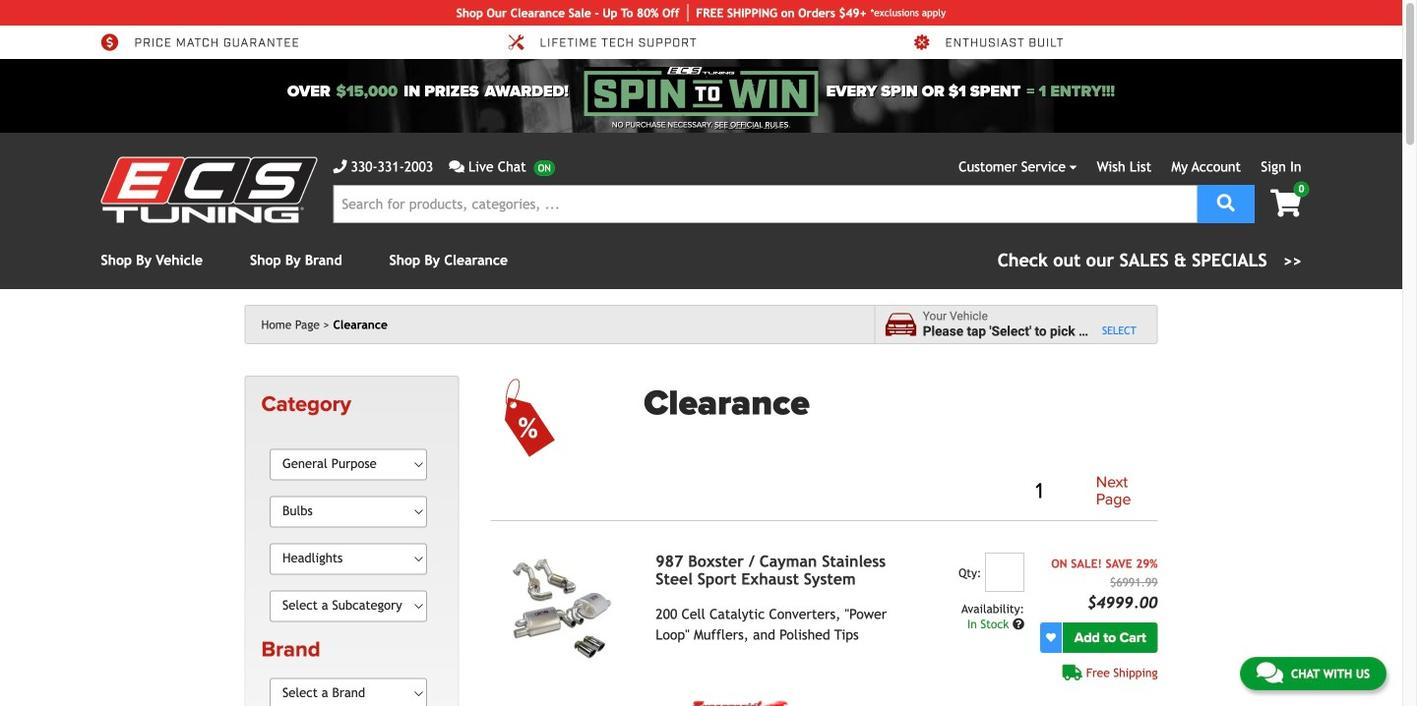 Task type: describe. For each thing, give the bounding box(es) containing it.
phone image
[[333, 160, 347, 174]]

comments image
[[449, 160, 465, 174]]

Search text field
[[333, 185, 1197, 223]]



Task type: locate. For each thing, give the bounding box(es) containing it.
search image
[[1217, 194, 1235, 212]]

supersprint - corporate logo image
[[690, 701, 788, 707]]

ecs tuning 'spin to win' contest logo image
[[584, 67, 818, 116]]

es#3706886 - 244004kt - 987 boxster / cayman stainless steel sport exhaust system - 200 cell catalytic converters, "power loop" mufflers, and polished tips - supersprint - porsche image
[[490, 553, 640, 666]]

ecs tuning image
[[101, 157, 317, 223]]

question circle image
[[1013, 619, 1025, 631]]

paginated product list navigation navigation
[[644, 470, 1158, 513]]

None number field
[[985, 553, 1025, 593]]

add to wish list image
[[1046, 634, 1056, 643]]



Task type: vqa. For each thing, say whether or not it's contained in the screenshot.
days/week
no



